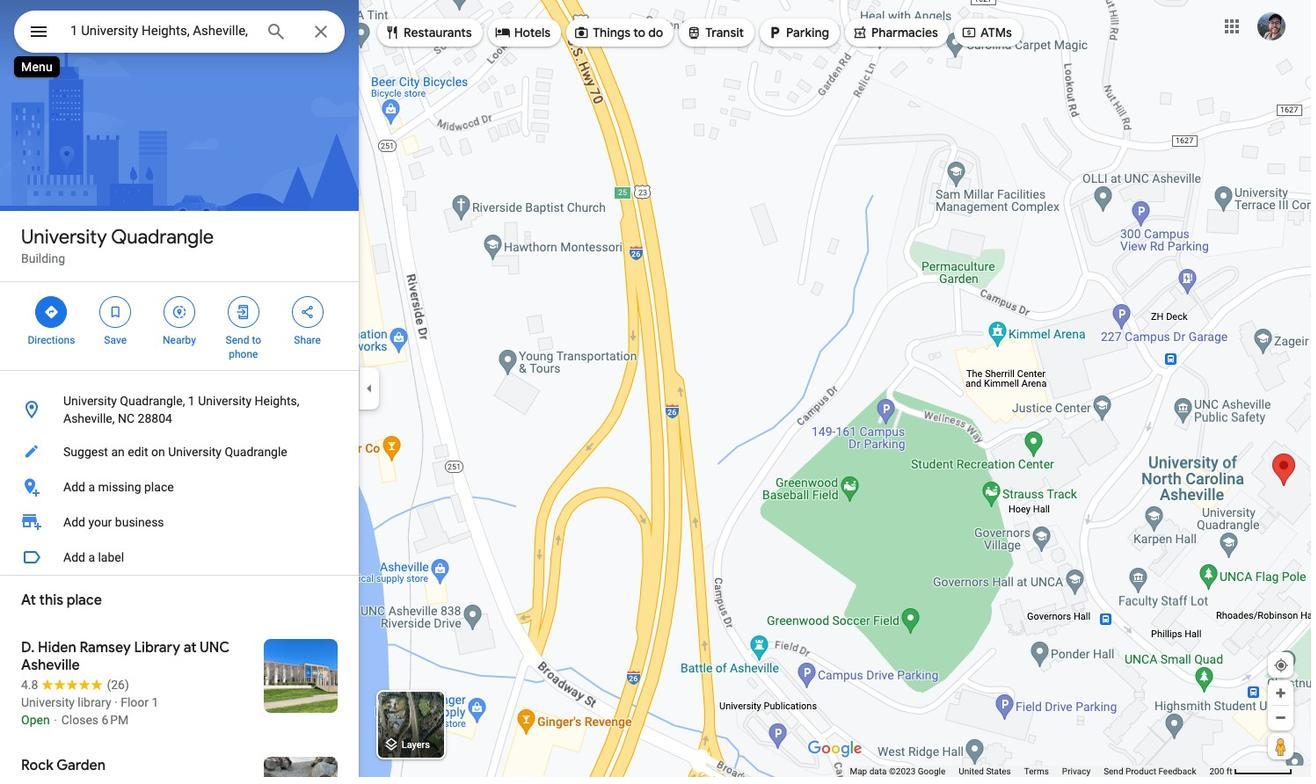 Task type: describe. For each thing, give the bounding box(es) containing it.
⋅
[[53, 713, 58, 727]]

add a label button
[[0, 540, 359, 575]]

 parking
[[767, 23, 829, 42]]

none field inside 1 university heights, asheville, nc 28804 field
[[70, 20, 252, 41]]

send for send to phone
[[226, 334, 249, 346]]

university quadrangle, 1 university heights, asheville, nc 28804
[[63, 394, 299, 426]]

show your location image
[[1273, 658, 1289, 674]]

200 ft button
[[1210, 767, 1293, 777]]


[[235, 303, 251, 322]]

save
[[104, 334, 127, 346]]

at
[[184, 639, 197, 657]]

rock garden
[[21, 757, 105, 775]]

hotels
[[514, 25, 551, 40]]


[[574, 23, 589, 42]]

ft
[[1227, 767, 1233, 777]]

floor
[[121, 696, 149, 710]]

send for send product feedback
[[1104, 767, 1123, 777]]

rock garden link
[[0, 743, 359, 777]]

ramsey
[[80, 639, 131, 657]]

zoom in image
[[1274, 687, 1287, 700]]

1 inside university quadrangle, 1 university heights, asheville, nc 28804
[[188, 394, 195, 408]]

footer inside google maps element
[[850, 766, 1210, 777]]

 things to do
[[574, 23, 663, 42]]

an
[[111, 445, 125, 459]]

200 ft
[[1210, 767, 1233, 777]]

at this place
[[21, 592, 102, 609]]

garden
[[56, 757, 105, 775]]

do
[[648, 25, 663, 40]]

collapse side panel image
[[360, 379, 379, 398]]

library
[[134, 639, 180, 657]]

to inside  things to do
[[633, 25, 645, 40]]

feedback
[[1159, 767, 1196, 777]]

google
[[918, 767, 946, 777]]

university quadrangle main content
[[0, 0, 359, 777]]


[[686, 23, 702, 42]]

map data ©2023 google
[[850, 767, 946, 777]]

 hotels
[[495, 23, 551, 42]]

phone
[[229, 348, 258, 361]]

missing
[[98, 480, 141, 494]]

university quadrangle building
[[21, 225, 214, 266]]

university for quadrangle,
[[63, 394, 117, 408]]

nc
[[118, 412, 135, 426]]


[[961, 23, 977, 42]]

0 horizontal spatial place
[[67, 592, 102, 609]]

zoom out image
[[1274, 711, 1287, 725]]

to inside send to phone
[[252, 334, 261, 346]]

nearby
[[163, 334, 196, 346]]

suggest an edit on university quadrangle
[[63, 445, 287, 459]]

university for library
[[21, 696, 75, 710]]

suggest an edit on university quadrangle button
[[0, 434, 359, 470]]

things
[[593, 25, 631, 40]]

d. hiden ramsey library at unc asheville
[[21, 639, 230, 675]]

business
[[115, 515, 164, 529]]

place inside "button"
[[144, 480, 174, 494]]

quadrangle inside suggest an edit on university quadrangle button
[[225, 445, 287, 459]]

map
[[850, 767, 867, 777]]

terms button
[[1024, 766, 1049, 777]]

library
[[78, 696, 111, 710]]


[[495, 23, 511, 42]]


[[43, 303, 59, 322]]

add your business
[[63, 515, 164, 529]]

·
[[114, 696, 118, 710]]

data
[[869, 767, 887, 777]]

1 University Heights, Asheville, NC 28804 field
[[14, 11, 345, 53]]

add your business link
[[0, 505, 359, 540]]


[[28, 19, 49, 44]]

heights,
[[255, 394, 299, 408]]

send product feedback button
[[1104, 766, 1196, 777]]

pharmacies
[[871, 25, 938, 40]]


[[171, 303, 187, 322]]

asheville,
[[63, 412, 115, 426]]

hiden
[[38, 639, 76, 657]]

university right on
[[168, 445, 222, 459]]

6 pm
[[102, 713, 129, 727]]



Task type: locate. For each thing, give the bounding box(es) containing it.
2 add from the top
[[63, 515, 85, 529]]

google account: cj baylor  
(christian.baylor@adept.ai) image
[[1258, 12, 1286, 40]]

rock
[[21, 757, 53, 775]]

 restaurants
[[384, 23, 472, 42]]

united
[[959, 767, 984, 777]]

1 add from the top
[[63, 480, 85, 494]]

0 horizontal spatial send
[[226, 334, 249, 346]]

university library · floor 1 open ⋅ closes 6 pm
[[21, 696, 159, 727]]

add left label
[[63, 551, 85, 565]]

transit
[[706, 25, 744, 40]]

1 horizontal spatial 1
[[188, 394, 195, 408]]

at
[[21, 592, 36, 609]]

None field
[[70, 20, 252, 41]]

a for missing
[[88, 480, 95, 494]]

1 vertical spatial send
[[1104, 767, 1123, 777]]

a left "missing"
[[88, 480, 95, 494]]

university up asheville,
[[63, 394, 117, 408]]

university up building
[[21, 225, 107, 250]]

send
[[226, 334, 249, 346], [1104, 767, 1123, 777]]

label
[[98, 551, 124, 565]]

 transit
[[686, 23, 744, 42]]

0 vertical spatial place
[[144, 480, 174, 494]]


[[767, 23, 783, 42]]

1 right quadrangle,
[[188, 394, 195, 408]]

a left label
[[88, 551, 95, 565]]

actions for university quadrangle region
[[0, 282, 359, 370]]

to left do
[[633, 25, 645, 40]]

0 horizontal spatial 1
[[152, 696, 159, 710]]

0 horizontal spatial quadrangle
[[111, 225, 214, 250]]

send up the phone
[[226, 334, 249, 346]]

1 vertical spatial 1
[[152, 696, 159, 710]]

open
[[21, 713, 50, 727]]

2 a from the top
[[88, 551, 95, 565]]

0 horizontal spatial to
[[252, 334, 261, 346]]

privacy
[[1062, 767, 1091, 777]]

add for add your business
[[63, 515, 85, 529]]

your
[[88, 515, 112, 529]]

4.8
[[21, 678, 38, 692]]

1 vertical spatial add
[[63, 515, 85, 529]]

(26)
[[107, 678, 129, 692]]

this
[[39, 592, 63, 609]]

1 vertical spatial a
[[88, 551, 95, 565]]

edit
[[128, 445, 148, 459]]

 atms
[[961, 23, 1012, 42]]

terms
[[1024, 767, 1049, 777]]

to up the phone
[[252, 334, 261, 346]]

parking
[[786, 25, 829, 40]]

200
[[1210, 767, 1224, 777]]

1 vertical spatial place
[[67, 592, 102, 609]]

states
[[986, 767, 1011, 777]]

a
[[88, 480, 95, 494], [88, 551, 95, 565]]

add a missing place button
[[0, 470, 359, 505]]

a inside add a missing place "button"
[[88, 480, 95, 494]]

asheville
[[21, 657, 80, 675]]

quadrangle down heights,
[[225, 445, 287, 459]]

atms
[[980, 25, 1012, 40]]

unc
[[200, 639, 230, 657]]

footer
[[850, 766, 1210, 777]]

university quadrangle, 1 university heights, asheville, nc 28804 button
[[0, 385, 359, 434]]

university
[[21, 225, 107, 250], [63, 394, 117, 408], [198, 394, 252, 408], [168, 445, 222, 459], [21, 696, 75, 710]]

product
[[1126, 767, 1156, 777]]

send inside send to phone
[[226, 334, 249, 346]]

1 vertical spatial quadrangle
[[225, 445, 287, 459]]

1 inside university library · floor 1 open ⋅ closes 6 pm
[[152, 696, 159, 710]]

add inside "button"
[[63, 480, 85, 494]]

place right this
[[67, 592, 102, 609]]

1 horizontal spatial send
[[1104, 767, 1123, 777]]

share
[[294, 334, 321, 346]]

google maps element
[[0, 0, 1311, 777]]

©2023
[[889, 767, 916, 777]]

add for add a label
[[63, 551, 85, 565]]

university inside university quadrangle building
[[21, 225, 107, 250]]

university down the phone
[[198, 394, 252, 408]]

directions
[[28, 334, 75, 346]]

a inside add a label button
[[88, 551, 95, 565]]

add for add a missing place
[[63, 480, 85, 494]]

send product feedback
[[1104, 767, 1196, 777]]

privacy button
[[1062, 766, 1091, 777]]

1
[[188, 394, 195, 408], [152, 696, 159, 710]]

restaurants
[[404, 25, 472, 40]]

add down suggest
[[63, 480, 85, 494]]

0 vertical spatial 1
[[188, 394, 195, 408]]

send left 'product'
[[1104, 767, 1123, 777]]

quadrangle up 
[[111, 225, 214, 250]]

a for label
[[88, 551, 95, 565]]

add inside button
[[63, 551, 85, 565]]

add
[[63, 480, 85, 494], [63, 515, 85, 529], [63, 551, 85, 565]]

send inside button
[[1104, 767, 1123, 777]]

university up the ⋅
[[21, 696, 75, 710]]

0 vertical spatial send
[[226, 334, 249, 346]]

1 a from the top
[[88, 480, 95, 494]]

quadrangle
[[111, 225, 214, 250], [225, 445, 287, 459]]

show street view coverage image
[[1268, 733, 1294, 760]]


[[300, 303, 315, 322]]

united states
[[959, 767, 1011, 777]]

on
[[151, 445, 165, 459]]

0 vertical spatial add
[[63, 480, 85, 494]]

3 add from the top
[[63, 551, 85, 565]]

1 vertical spatial to
[[252, 334, 261, 346]]

closes
[[61, 713, 99, 727]]

quadrangle inside university quadrangle building
[[111, 225, 214, 250]]

footer containing map data ©2023 google
[[850, 766, 1210, 777]]

send to phone
[[226, 334, 261, 361]]

2 vertical spatial add
[[63, 551, 85, 565]]

1 right floor
[[152, 696, 159, 710]]

 pharmacies
[[852, 23, 938, 42]]

add a missing place
[[63, 480, 174, 494]]

united states button
[[959, 766, 1011, 777]]

 search field
[[14, 11, 345, 56]]

university inside university library · floor 1 open ⋅ closes 6 pm
[[21, 696, 75, 710]]

d.
[[21, 639, 35, 657]]

 button
[[14, 11, 63, 56]]

add left your in the bottom of the page
[[63, 515, 85, 529]]

1 horizontal spatial place
[[144, 480, 174, 494]]

to
[[633, 25, 645, 40], [252, 334, 261, 346]]

place down on
[[144, 480, 174, 494]]

28804
[[138, 412, 172, 426]]


[[107, 303, 123, 322]]

quadrangle,
[[120, 394, 185, 408]]

building
[[21, 252, 65, 266]]

1 horizontal spatial to
[[633, 25, 645, 40]]

university for quadrangle
[[21, 225, 107, 250]]


[[852, 23, 868, 42]]

0 vertical spatial quadrangle
[[111, 225, 214, 250]]

0 vertical spatial a
[[88, 480, 95, 494]]

1 horizontal spatial quadrangle
[[225, 445, 287, 459]]

add a label
[[63, 551, 124, 565]]

suggest
[[63, 445, 108, 459]]


[[384, 23, 400, 42]]

0 vertical spatial to
[[633, 25, 645, 40]]

4.8 stars 26 reviews image
[[21, 676, 129, 694]]



Task type: vqa. For each thing, say whether or not it's contained in the screenshot.
Leaves San Francisco International Airport (SFO) at 3:30 PM on Monday, January 22 and arrives at Denver International Airport at 6:55 PM on Monday, January 22. element
no



